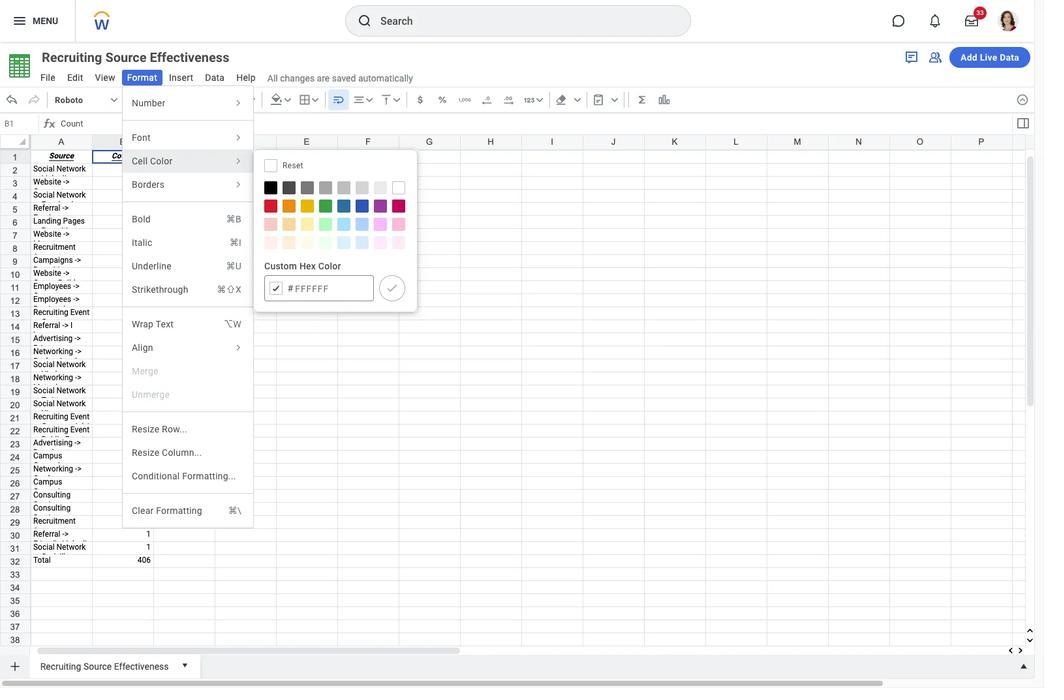 Task type: locate. For each thing, give the bounding box(es) containing it.
0 horizontal spatial color
[[150, 156, 173, 166]]

merge menu item
[[123, 360, 253, 383]]

chevron right small image inside align "menu item"
[[232, 342, 244, 354]]

resize
[[132, 424, 159, 435], [132, 448, 159, 458]]

0 horizontal spatial data
[[205, 72, 225, 83]]

chevron down small image down the help
[[245, 93, 258, 106]]

menu item down strikethrough
[[123, 313, 253, 336]]

edit
[[67, 72, 83, 83]]

2 horizontal spatial chevron down small image
[[608, 93, 621, 106]]

1 chevron down small image from the left
[[281, 93, 294, 106]]

1 chevron right small image from the top
[[232, 132, 244, 144]]

1 vertical spatial color
[[318, 261, 341, 271]]

recruiting up edit
[[42, 50, 102, 65]]

chevron right small image for font
[[232, 132, 244, 144]]

cell
[[132, 156, 148, 166]]

0 vertical spatial chevron right small image
[[232, 97, 244, 109]]

reset
[[283, 161, 303, 170]]

roboto button
[[50, 89, 121, 110]]

are
[[317, 73, 330, 83]]

formula editor image
[[1015, 116, 1031, 131]]

resize row...
[[132, 424, 187, 435]]

6 menu item from the top
[[123, 499, 253, 523]]

menu item down borders menu item
[[123, 208, 253, 231]]

chevron right small image inside 'font' menu item
[[232, 132, 244, 144]]

data
[[1000, 52, 1019, 63], [205, 72, 225, 83]]

1 resize from the top
[[132, 424, 159, 435]]

roboto
[[55, 95, 83, 105]]

chart image
[[658, 93, 671, 106]]

chevron right small image down the help
[[232, 97, 244, 109]]

recruiting
[[42, 50, 102, 65], [40, 661, 81, 672]]

thousands comma image
[[458, 93, 471, 106]]

chevron down small image for text wrap icon
[[390, 93, 403, 106]]

color
[[150, 156, 173, 166], [318, 261, 341, 271]]

1 vertical spatial effectiveness
[[114, 661, 169, 672]]

2 chevron right small image from the top
[[232, 179, 244, 191]]

reset button
[[254, 155, 416, 176]]

chevron down small image down "view"
[[108, 93, 121, 106]]

color right cell
[[150, 156, 173, 166]]

custom hex color
[[264, 261, 341, 271]]

align top image
[[380, 93, 393, 106]]

menu
[[33, 15, 58, 26]]

1 menu item from the top
[[123, 208, 253, 231]]

0 vertical spatial data
[[1000, 52, 1019, 63]]

effectiveness
[[150, 50, 229, 65], [114, 661, 169, 672]]

1 vertical spatial data
[[205, 72, 225, 83]]

chevron down small image left border all image
[[281, 93, 294, 106]]

menu item
[[123, 208, 253, 231], [123, 231, 253, 255], [123, 255, 253, 278], [123, 278, 253, 301], [123, 313, 253, 336], [123, 499, 253, 523]]

add zero image
[[502, 93, 515, 106]]

0 horizontal spatial chevron down small image
[[281, 93, 294, 106]]

recruiting right add footer ws image
[[40, 661, 81, 672]]

menu item containing wrap text
[[123, 313, 253, 336]]

3 chevron right small image from the top
[[232, 342, 244, 354]]

font menu item
[[123, 126, 253, 149]]

3 menu item from the top
[[123, 255, 253, 278]]

unmerge menu item
[[123, 383, 253, 407]]

1 horizontal spatial chevron down small image
[[390, 93, 403, 106]]

chevron right small image inside borders menu item
[[232, 179, 244, 191]]

⌘\
[[228, 506, 241, 516]]

effectiveness for the bottommost recruiting source effectiveness button
[[114, 661, 169, 672]]

6 chevron down small image from the left
[[571, 93, 584, 106]]

align
[[132, 343, 153, 353]]

2 chevron down small image from the left
[[245, 93, 258, 106]]

resize up conditional
[[132, 448, 159, 458]]

chevron right small image up cell color menu item
[[232, 132, 244, 144]]

caret up image
[[1017, 660, 1030, 673]]

resize left row...
[[132, 424, 159, 435]]

chevron down small image left "align top" icon
[[363, 93, 376, 106]]

autosum image
[[635, 93, 648, 106]]

None text field
[[1, 115, 39, 133]]

data left the help
[[205, 72, 225, 83]]

2 chevron down small image from the left
[[390, 93, 403, 106]]

inbox large image
[[965, 14, 978, 27]]

justify image
[[12, 13, 27, 29]]

menu item up text
[[123, 278, 253, 301]]

color right hex
[[318, 261, 341, 271]]

conditional
[[132, 471, 180, 482]]

chevron right small image left reset at the top left
[[232, 155, 244, 167]]

chevron right small image for cell color
[[232, 155, 244, 167]]

chevron down small image left dollar sign icon
[[390, 93, 403, 106]]

chevron right small image
[[232, 97, 244, 109], [232, 179, 244, 191], [232, 342, 244, 354]]

borders
[[132, 179, 165, 190]]

chevron right small image
[[232, 132, 244, 144], [232, 155, 244, 167]]

0 vertical spatial recruiting source effectiveness button
[[35, 48, 253, 67]]

0 vertical spatial recruiting source effectiveness
[[42, 50, 229, 65]]

1 chevron down small image from the left
[[108, 93, 121, 106]]

chevron right small image up ⌘b
[[232, 179, 244, 191]]

menu item down conditional formatting...
[[123, 499, 253, 523]]

3 chevron down small image from the left
[[308, 93, 322, 106]]

1 chevron right small image from the top
[[232, 97, 244, 109]]

0 vertical spatial chevron right small image
[[232, 132, 244, 144]]

data right live at the top of page
[[1000, 52, 1019, 63]]

text
[[156, 319, 174, 330]]

eraser image
[[554, 93, 568, 106]]

activity stream image
[[904, 50, 919, 65]]

2 vertical spatial chevron right small image
[[232, 342, 244, 354]]

saved
[[332, 73, 356, 83]]

0 vertical spatial recruiting
[[42, 50, 102, 65]]

0 vertical spatial color
[[150, 156, 173, 166]]

underline
[[132, 261, 172, 271]]

wrap text
[[132, 319, 174, 330]]

chevron right small image inside cell color menu item
[[232, 155, 244, 167]]

chevron down small image down are
[[308, 93, 322, 106]]

effectiveness left caret down small icon
[[114, 661, 169, 672]]

merge
[[132, 366, 158, 377]]

align center image
[[352, 93, 365, 106]]

format
[[127, 72, 157, 83]]

⌘u
[[226, 261, 241, 271]]

resize column...
[[132, 448, 202, 458]]

33
[[976, 9, 984, 16]]

text wrap image
[[332, 93, 345, 106]]

percentage image
[[436, 93, 449, 106]]

5 menu item from the top
[[123, 313, 253, 336]]

⌘⇧x
[[217, 285, 241, 295]]

2 chevron right small image from the top
[[232, 155, 244, 167]]

recruiting source effectiveness
[[42, 50, 229, 65], [40, 661, 169, 672]]

0 vertical spatial effectiveness
[[150, 50, 229, 65]]

chevron down small image
[[281, 93, 294, 106], [390, 93, 403, 106], [608, 93, 621, 106]]

2 menu item from the top
[[123, 231, 253, 255]]

data inside menus menu bar
[[205, 72, 225, 83]]

chevron down small image right eraser icon
[[571, 93, 584, 106]]

1 vertical spatial recruiting source effectiveness button
[[35, 655, 174, 676]]

1 horizontal spatial data
[[1000, 52, 1019, 63]]

strikethrough
[[132, 285, 188, 295]]

recruiting source effectiveness button
[[35, 48, 253, 67], [35, 655, 174, 676]]

1 vertical spatial chevron right small image
[[232, 155, 244, 167]]

clear formatting
[[132, 506, 202, 516]]

effectiveness up insert
[[150, 50, 229, 65]]

column...
[[162, 448, 202, 458]]

undo l image
[[5, 93, 18, 106]]

menu item containing underline
[[123, 255, 253, 278]]

chevron down small image
[[108, 93, 121, 106], [245, 93, 258, 106], [308, 93, 322, 106], [363, 93, 376, 106], [533, 93, 546, 106], [571, 93, 584, 106]]

chevron down small image left eraser icon
[[533, 93, 546, 106]]

chevron right small image inside number "menu item"
[[232, 97, 244, 109]]

2 resize from the top
[[132, 448, 159, 458]]

borders menu item
[[123, 173, 253, 196]]

live
[[980, 52, 997, 63]]

chevron right small image down "⌥w"
[[232, 342, 244, 354]]

4 menu item from the top
[[123, 278, 253, 301]]

menu item up underline
[[123, 231, 253, 255]]

Formula Bar text field
[[57, 115, 1011, 133]]

3 chevron down small image from the left
[[608, 93, 621, 106]]

add
[[961, 52, 978, 63]]

grid
[[0, 134, 1044, 688]]

menu item up strikethrough
[[123, 255, 253, 278]]

source
[[105, 50, 147, 65], [83, 661, 112, 672]]

remove zero image
[[480, 93, 493, 106]]

chevron down small image right paste image
[[608, 93, 621, 106]]

menu button
[[0, 0, 75, 42]]

⌘b
[[226, 214, 241, 224]]

1 vertical spatial resize
[[132, 448, 159, 458]]

1 vertical spatial chevron right small image
[[232, 179, 244, 191]]

0 vertical spatial resize
[[132, 424, 159, 435]]

unmerge
[[132, 390, 170, 400]]



Task type: describe. For each thing, give the bounding box(es) containing it.
data inside button
[[1000, 52, 1019, 63]]

profile logan mcneil image
[[998, 10, 1019, 34]]

color inside menu item
[[150, 156, 173, 166]]

format menu
[[122, 85, 254, 529]]

add footer ws image
[[8, 660, 21, 673]]

add live data button
[[949, 47, 1030, 68]]

formatting...
[[182, 471, 236, 482]]

help
[[236, 72, 256, 83]]

1 vertical spatial recruiting source effectiveness
[[40, 661, 169, 672]]

chevron right small image for borders
[[232, 179, 244, 191]]

1 horizontal spatial color
[[318, 261, 341, 271]]

add live data
[[961, 52, 1019, 63]]

chevron down small image inside roboto popup button
[[108, 93, 121, 106]]

insert
[[169, 72, 193, 83]]

notifications large image
[[929, 14, 942, 27]]

#
[[288, 282, 293, 294]]

border all image
[[298, 93, 311, 106]]

0 vertical spatial source
[[105, 50, 147, 65]]

resize for resize row...
[[132, 424, 159, 435]]

cell color menu item
[[123, 149, 253, 173]]

fx image
[[42, 116, 57, 132]]

dollar sign image
[[414, 93, 427, 106]]

33 button
[[957, 7, 987, 35]]

4 chevron down small image from the left
[[363, 93, 376, 106]]

number
[[132, 98, 165, 108]]

italic
[[132, 238, 152, 248]]

formatting
[[156, 506, 202, 516]]

conditional formatting...
[[132, 471, 236, 482]]

wrap
[[132, 319, 153, 330]]

number menu item
[[123, 91, 253, 115]]

caret down small image
[[178, 659, 191, 672]]

cell color
[[132, 156, 173, 166]]

all
[[267, 73, 278, 83]]

chevron right small image for align
[[232, 342, 244, 354]]

check image
[[386, 282, 399, 295]]

clear
[[132, 506, 154, 516]]

menu item containing strikethrough
[[123, 278, 253, 301]]

chevron up circle image
[[1016, 93, 1029, 106]]

menu item containing italic
[[123, 231, 253, 255]]

menu item containing clear formatting
[[123, 499, 253, 523]]

custom
[[264, 261, 297, 271]]

toolbar container region
[[0, 87, 1011, 113]]

view
[[95, 72, 115, 83]]

file
[[40, 72, 55, 83]]

all changes are saved automatically button
[[262, 72, 413, 84]]

effectiveness for the topmost recruiting source effectiveness button
[[150, 50, 229, 65]]

changes
[[280, 73, 315, 83]]

paste image
[[592, 93, 605, 106]]

automatically
[[358, 73, 413, 83]]

Custom Hex Color text field
[[264, 275, 374, 301]]

bold image
[[164, 93, 177, 106]]

menu item containing bold
[[123, 208, 253, 231]]

chevron down small image for undo l image
[[281, 93, 294, 106]]

1 vertical spatial source
[[83, 661, 112, 672]]

⌘i
[[230, 238, 241, 248]]

hex
[[299, 261, 316, 271]]

bold
[[132, 214, 151, 224]]

5 chevron down small image from the left
[[533, 93, 546, 106]]

all changes are saved automatically
[[267, 73, 413, 83]]

menus menu bar
[[34, 69, 262, 89]]

1 vertical spatial recruiting
[[40, 661, 81, 672]]

font
[[132, 132, 151, 143]]

numbers image
[[523, 93, 536, 106]]

resize for resize column...
[[132, 448, 159, 458]]

align menu item
[[123, 336, 253, 360]]

media classroom image
[[927, 50, 943, 65]]

chevron right small image for number
[[232, 97, 244, 109]]

Search Workday  search field
[[380, 7, 664, 35]]

search image
[[357, 13, 373, 29]]

row...
[[162, 424, 187, 435]]

⌥w
[[224, 319, 241, 330]]



Task type: vqa. For each thing, say whether or not it's contained in the screenshot.


